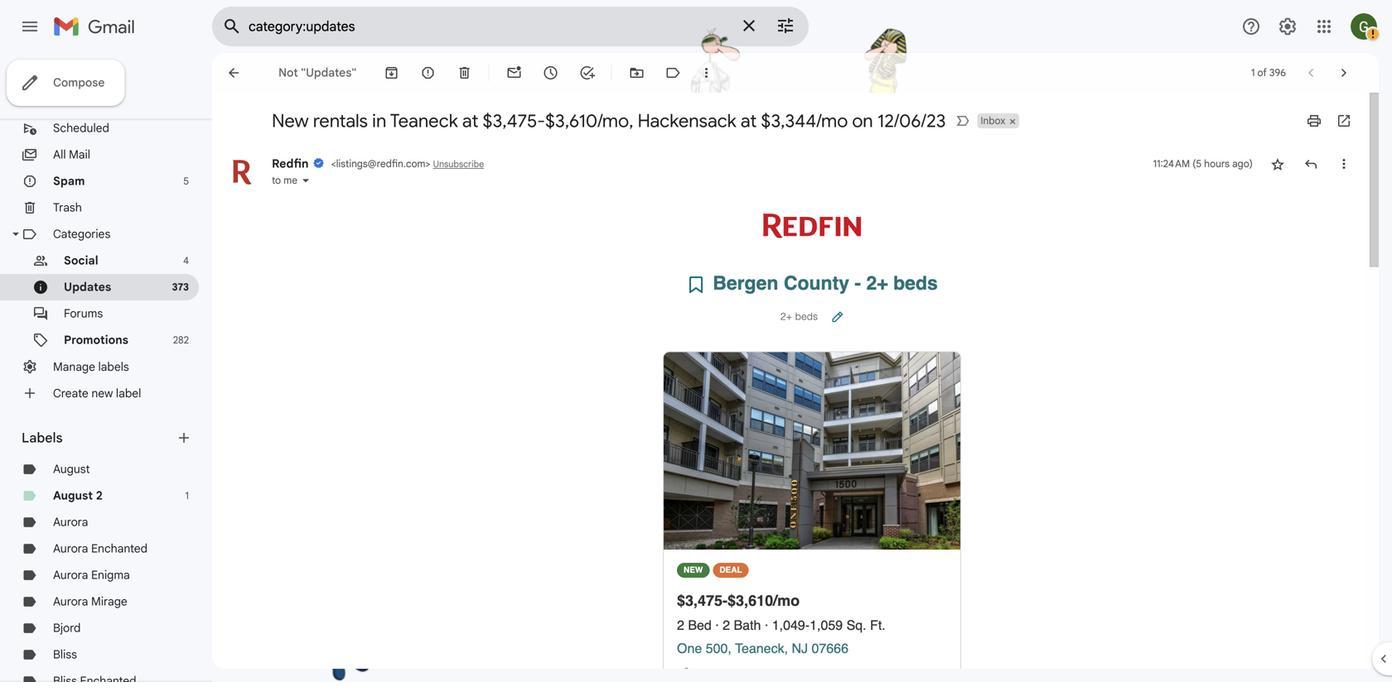 Task type: describe. For each thing, give the bounding box(es) containing it.
1,049-
[[772, 618, 810, 634]]

updates link
[[64, 280, 111, 295]]

updates
[[64, 280, 111, 295]]

hackensack
[[638, 109, 737, 133]]

aurora enchanted link
[[53, 542, 148, 557]]

verified sender image
[[313, 157, 325, 169]]

bjord
[[53, 622, 81, 636]]

11:24 am
[[1153, 158, 1190, 170]]

not
[[278, 65, 298, 80]]

redfin image
[[760, 212, 864, 240]]

rentals
[[313, 109, 368, 133]]

5
[[183, 175, 189, 188]]

aurora for aurora mirage
[[53, 595, 88, 610]]

bath
[[734, 618, 761, 634]]

396
[[1270, 67, 1286, 79]]

1 of 396
[[1252, 67, 1286, 79]]

not "updates" button
[[272, 58, 363, 88]]

$3,475- inside $3,475-$3,610/mo 2 bed · 2 bath · 1,049-1,059 sq. ft. one 500, teaneck, nj 07666
[[677, 593, 728, 610]]

search mail image
[[217, 12, 247, 41]]

to
[[272, 174, 281, 187]]

social link
[[64, 254, 98, 268]]

add to tasks image
[[579, 65, 595, 81]]

aurora enigma link
[[53, 569, 130, 583]]

apartment
[[693, 668, 746, 681]]

settings image
[[1278, 17, 1298, 36]]

1 vertical spatial 2+
[[781, 311, 793, 323]]

bergen county - 2+ beds
[[713, 273, 938, 295]]

all
[[53, 148, 66, 162]]

unsubscribe link
[[433, 159, 484, 170]]

back to search results image
[[225, 65, 242, 81]]

teaneck
[[390, 109, 458, 133]]

main menu image
[[20, 17, 40, 36]]

bergen
[[713, 273, 779, 295]]

bliss
[[53, 648, 77, 663]]

one 500, teaneck, nj 07666 link
[[677, 641, 849, 657]]

promotions link
[[64, 333, 128, 348]]

07666
[[812, 641, 849, 657]]

1,059
[[810, 618, 843, 634]]

Not starred checkbox
[[1270, 156, 1286, 172]]

bjord link
[[53, 622, 81, 636]]

sq.
[[847, 618, 867, 634]]

aurora for aurora enchanted
[[53, 542, 88, 557]]

manage
[[53, 360, 95, 374]]

373
[[172, 281, 189, 294]]

bed
[[688, 618, 712, 634]]

Search mail text field
[[249, 18, 729, 35]]

of
[[1258, 67, 1267, 79]]

2 at from the left
[[741, 109, 757, 133]]

trash
[[53, 201, 82, 215]]

0 vertical spatial $3,475-
[[483, 109, 545, 133]]

-
[[855, 273, 861, 295]]

manage labels link
[[53, 360, 129, 374]]

spam
[[53, 174, 85, 189]]

to me
[[272, 174, 298, 187]]

2 horizontal spatial 2
[[723, 618, 730, 634]]

mail
[[69, 148, 90, 162]]

promotions
[[64, 333, 128, 348]]

1 for 1
[[185, 490, 189, 503]]

social
[[64, 254, 98, 268]]

older image
[[1336, 65, 1353, 81]]

labels heading
[[22, 430, 176, 447]]

edit search image
[[821, 310, 844, 324]]

ft.
[[870, 618, 886, 634]]

$3,610/mo
[[728, 593, 800, 610]]

2 inside labels navigation
[[96, 489, 103, 504]]

label
[[116, 386, 141, 401]]

bliss link
[[53, 648, 77, 663]]

500,
[[706, 641, 732, 657]]

new
[[91, 386, 113, 401]]

"updates"
[[301, 65, 357, 80]]

archive image
[[383, 65, 400, 81]]

<
[[331, 158, 336, 170]]

>
[[426, 158, 431, 170]]

4
[[183, 255, 189, 267]]

in
[[372, 109, 387, 133]]

aurora enchanted
[[53, 542, 148, 557]]

nj
[[792, 641, 808, 657]]

all mail link
[[53, 148, 90, 162]]

inbox
[[981, 115, 1006, 127]]



Task type: locate. For each thing, give the bounding box(es) containing it.
august
[[53, 462, 90, 477], [53, 489, 93, 504]]

create new label link
[[53, 386, 141, 401]]

$3,475-$3,610/mo 2 bed · 2 bath · 1,049-1,059 sq. ft. one 500, teaneck, nj 07666
[[677, 593, 886, 657]]

2+
[[867, 273, 888, 295], [781, 311, 793, 323]]

0 horizontal spatial beds
[[795, 311, 818, 323]]

new rentals in teaneck at $3,475-$3,610/mo, hackensack at $3,344/mo on 12/06/23
[[272, 109, 946, 133]]

$3,475-
[[483, 109, 545, 133], [677, 593, 728, 610]]

spam link
[[53, 174, 85, 189]]

aurora down august 2 link
[[53, 516, 88, 530]]

beds right -
[[894, 273, 938, 295]]

aurora mirage
[[53, 595, 127, 610]]

advanced search options image
[[769, 9, 802, 42]]

1 horizontal spatial at
[[741, 109, 757, 133]]

create new label
[[53, 386, 141, 401]]

2 left bed
[[677, 618, 685, 634]]

teaneck,
[[735, 641, 788, 657]]

·
[[716, 618, 719, 634], [765, 618, 769, 634]]

2 august from the top
[[53, 489, 93, 504]]

11:24 am (5 hours ago) cell
[[1153, 156, 1253, 172]]

clear search image
[[733, 9, 766, 42]]

aurora down aurora link
[[53, 542, 88, 557]]

enigma
[[91, 569, 130, 583]]

1 horizontal spatial $3,475-
[[677, 593, 728, 610]]

report spam image
[[420, 65, 436, 81]]

1 horizontal spatial 2
[[677, 618, 685, 634]]

unsubscribe
[[433, 159, 484, 170]]

1 vertical spatial $3,475-
[[677, 593, 728, 610]]

august link
[[53, 462, 90, 477]]

county
[[784, 273, 850, 295]]

1 vertical spatial 1
[[185, 490, 189, 503]]

snooze image
[[542, 65, 559, 81]]

0 horizontal spatial at
[[462, 109, 479, 133]]

forums
[[64, 307, 103, 321]]

0 horizontal spatial 2+
[[781, 311, 793, 323]]

compose button
[[7, 60, 125, 106]]

at
[[462, 109, 479, 133], [741, 109, 757, 133]]

1 horizontal spatial ·
[[765, 618, 769, 634]]

labels
[[98, 360, 129, 374]]

0 vertical spatial 2+
[[867, 273, 888, 295]]

bergen county - 2+ beds link
[[713, 273, 938, 295]]

282
[[173, 334, 189, 347]]

2 · from the left
[[765, 618, 769, 634]]

(5
[[1193, 158, 1202, 170]]

redfin
[[272, 157, 309, 171]]

1 horizontal spatial 1
[[1252, 67, 1255, 79]]

0 horizontal spatial 1
[[185, 490, 189, 503]]

1 aurora from the top
[[53, 516, 88, 530]]

redfin (redfin corporation) image
[[225, 156, 259, 189]]

redfin cell
[[272, 157, 433, 171]]

support image
[[1242, 17, 1262, 36]]

not starred image
[[1270, 156, 1286, 172]]

1 inside labels navigation
[[185, 490, 189, 503]]

4 aurora from the top
[[53, 595, 88, 610]]

listings@redfin.com
[[336, 158, 426, 170]]

ago)
[[1233, 158, 1253, 170]]

create
[[53, 386, 88, 401]]

aurora up the aurora mirage
[[53, 569, 88, 583]]

deal
[[720, 566, 742, 576]]

aurora for aurora link
[[53, 516, 88, 530]]

aurora mirage link
[[53, 595, 127, 610]]

None search field
[[212, 7, 809, 46]]

on
[[852, 109, 873, 133]]

$3,475- down snooze image
[[483, 109, 545, 133]]

aurora for aurora enigma
[[53, 569, 88, 583]]

august down august link
[[53, 489, 93, 504]]

0 vertical spatial 1
[[1252, 67, 1255, 79]]

 image
[[677, 668, 690, 681]]

0 horizontal spatial $3,475-
[[483, 109, 545, 133]]

3 aurora from the top
[[53, 569, 88, 583]]

gmail image
[[53, 10, 143, 43]]

0 horizontal spatial ·
[[716, 618, 719, 634]]

move to image
[[629, 65, 645, 81]]

beds left edit search image at the right top
[[795, 311, 818, 323]]

2 left bath
[[723, 618, 730, 634]]

2 up aurora enchanted link
[[96, 489, 103, 504]]

1
[[1252, 67, 1255, 79], [185, 490, 189, 503]]

new
[[272, 109, 309, 133]]

hours
[[1204, 158, 1230, 170]]

at up unsubscribe
[[462, 109, 479, 133]]

11:24 am (5 hours ago)
[[1153, 158, 1253, 170]]

· right bed
[[716, 618, 719, 634]]

$3,610/mo,
[[545, 109, 634, 133]]

$3,344/mo
[[761, 109, 848, 133]]

scheduled
[[53, 121, 109, 136]]

1 at from the left
[[462, 109, 479, 133]]

august for august link
[[53, 462, 90, 477]]

categories link
[[53, 227, 111, 242]]

me
[[284, 174, 298, 187]]

aurora up bjord
[[53, 595, 88, 610]]

aurora link
[[53, 516, 88, 530]]

trash link
[[53, 201, 82, 215]]

one
[[677, 641, 702, 657]]

august 2 link
[[53, 489, 103, 504]]

labels image
[[665, 65, 682, 81]]

1 horizontal spatial 2+
[[867, 273, 888, 295]]

enchanted
[[91, 542, 148, 557]]

not "updates"
[[278, 65, 357, 80]]

0 horizontal spatial 2
[[96, 489, 103, 504]]

august 2
[[53, 489, 103, 504]]

beds
[[894, 273, 938, 295], [795, 311, 818, 323]]

delete image
[[456, 65, 473, 81]]

1 horizontal spatial beds
[[894, 273, 938, 295]]

show details image
[[301, 176, 311, 186]]

< listings@redfin.com >
[[331, 158, 431, 170]]

1 · from the left
[[716, 618, 719, 634]]

2+ down county at the right top
[[781, 311, 793, 323]]

more image
[[698, 65, 715, 81]]

august up 'august 2' in the bottom left of the page
[[53, 462, 90, 477]]

compose
[[53, 75, 105, 90]]

2+ beds
[[781, 311, 818, 323]]

1 august from the top
[[53, 462, 90, 477]]

12/06/23
[[878, 109, 946, 133]]

labels navigation
[[0, 0, 212, 683]]

2 aurora from the top
[[53, 542, 88, 557]]

at left $3,344/mo
[[741, 109, 757, 133]]

0 vertical spatial beds
[[894, 273, 938, 295]]

all mail
[[53, 148, 90, 162]]

· right bath
[[765, 618, 769, 634]]

1 for 1 of 396
[[1252, 67, 1255, 79]]

labels
[[22, 430, 63, 447]]

2+ right -
[[867, 273, 888, 295]]

1 vertical spatial august
[[53, 489, 93, 504]]

categories
[[53, 227, 111, 242]]

$3,475- up bed
[[677, 593, 728, 610]]

manage labels
[[53, 360, 129, 374]]

mirage
[[91, 595, 127, 610]]

forums link
[[64, 307, 103, 321]]

inbox button
[[978, 114, 1007, 128]]

aurora enigma
[[53, 569, 130, 583]]

scheduled link
[[53, 121, 109, 136]]

august for august 2
[[53, 489, 93, 504]]

new
[[684, 566, 703, 576]]

0 vertical spatial august
[[53, 462, 90, 477]]

1 vertical spatial beds
[[795, 311, 818, 323]]



Task type: vqa. For each thing, say whether or not it's contained in the screenshot.
Sep 12 at right top
no



